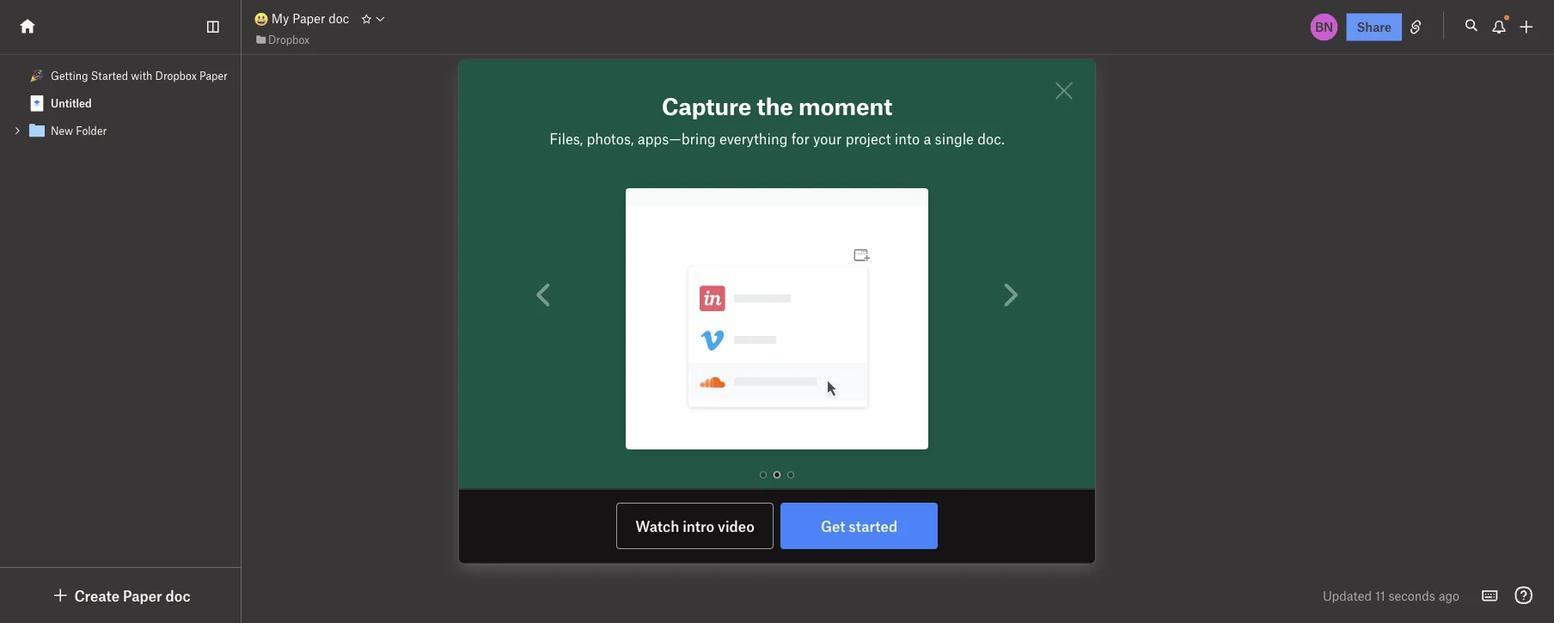 Task type: describe. For each thing, give the bounding box(es) containing it.
untitled link
[[0, 89, 241, 117]]

single
[[935, 130, 974, 147]]

paper up dropbox link
[[293, 11, 325, 26]]

getting started with dropbox paper link
[[0, 62, 241, 89]]

my paper doc inside heading
[[568, 255, 804, 299]]

overlay image
[[1054, 80, 1075, 101]]

get
[[821, 517, 846, 535]]

type something to get started
[[577, 328, 774, 345]]

everything
[[720, 130, 788, 147]]

moment
[[799, 91, 893, 120]]

paper inside popup button
[[123, 587, 162, 605]]

started
[[91, 69, 128, 82]]

watch intro video
[[636, 517, 755, 535]]

capture the moment dialog
[[459, 60, 1096, 564]]

untitled
[[51, 97, 92, 110]]

share
[[1357, 19, 1392, 34]]

capture the moment
[[662, 91, 893, 120]]

next carousel card image
[[998, 281, 1025, 309]]

paper inside the / contents 'list'
[[200, 69, 228, 82]]

updated
[[1323, 588, 1373, 603]]

create
[[74, 587, 120, 605]]

0 vertical spatial started
[[727, 328, 774, 345]]

template content image
[[27, 93, 47, 114]]

0 vertical spatial my paper doc
[[268, 11, 349, 26]]

grinning face with big eyes image
[[255, 12, 268, 26]]

get started button
[[781, 503, 938, 550]]

get
[[702, 328, 723, 345]]

photos,
[[587, 130, 634, 147]]

updated 11 seconds ago
[[1323, 588, 1460, 603]]

to
[[685, 328, 698, 345]]

doc inside popup button
[[166, 587, 191, 605]]

dropbox inside the / contents 'list'
[[155, 69, 197, 82]]

capture
[[662, 91, 752, 120]]



Task type: locate. For each thing, give the bounding box(es) containing it.
seconds
[[1389, 588, 1436, 603]]

dig image
[[50, 586, 71, 606]]

1 vertical spatial my paper doc
[[568, 255, 804, 299]]

heading
[[504, 255, 1218, 301]]

my inside heading
[[577, 255, 628, 299]]

my paper doc up dropbox link
[[268, 11, 349, 26]]

1 vertical spatial started
[[849, 517, 898, 535]]

my paper doc link
[[255, 9, 349, 28]]

paper right create in the bottom left of the page
[[123, 587, 162, 605]]

list item
[[0, 117, 241, 144]]

0 vertical spatial dropbox
[[268, 33, 310, 46]]

0 horizontal spatial doc
[[166, 587, 191, 605]]

1 horizontal spatial doc
[[329, 11, 349, 26]]

with
[[131, 69, 152, 82]]

1 vertical spatial my
[[577, 255, 628, 299]]

started right "get"
[[849, 517, 898, 535]]

0 horizontal spatial my
[[272, 11, 289, 26]]

dropbox link
[[255, 31, 310, 48]]

😃
[[504, 258, 538, 301]]

heading containing my paper doc
[[504, 255, 1218, 301]]

2 vertical spatial doc
[[166, 587, 191, 605]]

dropbox
[[268, 33, 310, 46], [155, 69, 197, 82]]

my paper doc up to
[[568, 255, 804, 299]]

11
[[1376, 588, 1386, 603]]

my paper doc
[[268, 11, 349, 26], [568, 255, 804, 299]]

0 horizontal spatial my paper doc
[[268, 11, 349, 26]]

your
[[813, 130, 842, 147]]

doc
[[329, 11, 349, 26], [743, 255, 804, 299], [166, 587, 191, 605]]

/ contents list
[[0, 62, 241, 144]]

1 horizontal spatial my
[[577, 255, 628, 299]]

getting
[[51, 69, 88, 82]]

0 vertical spatial doc
[[329, 11, 349, 26]]

files,
[[550, 130, 583, 147]]

the
[[757, 91, 794, 120]]

1 horizontal spatial my paper doc
[[568, 255, 804, 299]]

watch intro video button
[[617, 503, 774, 550]]

a
[[924, 130, 932, 147]]

project
[[846, 130, 891, 147]]

1 vertical spatial doc
[[743, 255, 804, 299]]

paper up to
[[637, 255, 734, 299]]

into
[[895, 130, 920, 147]]

watch
[[636, 517, 680, 535]]

video
[[718, 517, 755, 535]]

started right get
[[727, 328, 774, 345]]

bn button
[[1309, 12, 1340, 43]]

started
[[727, 328, 774, 345], [849, 517, 898, 535]]

dropbox right 'with' on the top left of the page
[[155, 69, 197, 82]]

get started
[[821, 517, 898, 535]]

create paper doc
[[74, 587, 191, 605]]

dropbox down "my paper doc" link
[[268, 33, 310, 46]]

paper right 'with' on the top left of the page
[[200, 69, 228, 82]]

1 horizontal spatial dropbox
[[268, 33, 310, 46]]

2 horizontal spatial doc
[[743, 255, 804, 299]]

ago
[[1439, 588, 1460, 603]]

my up type
[[577, 255, 628, 299]]

for
[[792, 130, 810, 147]]

0 horizontal spatial dropbox
[[155, 69, 197, 82]]

close large image
[[1054, 80, 1075, 101]]

type
[[577, 328, 609, 345]]

0 horizontal spatial started
[[727, 328, 774, 345]]

my right grinning face with big eyes image
[[272, 11, 289, 26]]

getting started with dropbox paper
[[51, 69, 228, 82]]

1 vertical spatial dropbox
[[155, 69, 197, 82]]

share button
[[1347, 13, 1403, 41]]

my
[[272, 11, 289, 26], [577, 255, 628, 299]]

something
[[612, 328, 682, 345]]

apps—bring
[[638, 130, 716, 147]]

started inside "button"
[[849, 517, 898, 535]]

0 vertical spatial my
[[272, 11, 289, 26]]

doc.
[[978, 130, 1005, 147]]

bn
[[1316, 19, 1334, 34]]

files, photos, apps—bring everything for your project into a single doc.
[[550, 130, 1005, 147]]

party popper image
[[30, 69, 44, 83]]

1 horizontal spatial started
[[849, 517, 898, 535]]

intro
[[683, 517, 715, 535]]

create paper doc button
[[50, 586, 191, 606]]

paper
[[293, 11, 325, 26], [200, 69, 228, 82], [637, 255, 734, 299], [123, 587, 162, 605]]



Task type: vqa. For each thing, say whether or not it's contained in the screenshot.
seconds
yes



